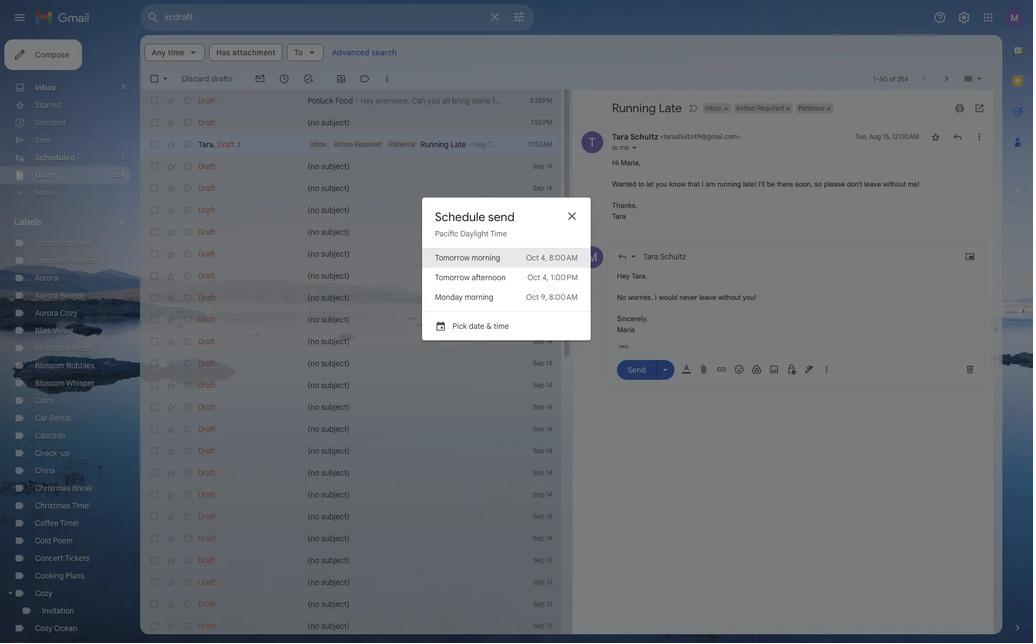 Task type: describe. For each thing, give the bounding box(es) containing it.
18 (no subject) link from the top
[[308, 512, 501, 523]]

late for running late -
[[451, 140, 466, 150]]

tomorrow for tomorrow afternoon
[[435, 273, 470, 282]]

tara for tara , draft 2
[[198, 139, 213, 149]]

not important switch for 19th row from the bottom of the running late main content
[[182, 227, 193, 238]]

3 13 from the top
[[547, 601, 553, 609]]

8 (no subject) link from the top
[[308, 293, 501, 304]]

required for action required link
[[59, 238, 91, 248]]

draft for 1st (no subject) link from the bottom
[[198, 622, 216, 632]]

calm link
[[35, 396, 53, 406]]

14 for 11th (no subject) link from the top
[[547, 359, 553, 368]]

14 row from the top
[[140, 375, 562, 397]]

i'll
[[759, 180, 766, 188]]

schultz for tara schultz
[[661, 252, 687, 262]]

draft for 7th (no subject) link from the bottom of the running late main content
[[198, 490, 216, 500]]

morning for monday morning
[[465, 292, 494, 302]]

worries,
[[629, 294, 654, 302]]

1 row from the top
[[140, 90, 562, 112]]

2 13 from the top
[[547, 579, 553, 587]]

4 13 from the top
[[547, 622, 553, 631]]

tara schultz
[[644, 252, 687, 262]]

subject) for sixth (no subject) link from the bottom of the running late main content
[[321, 512, 350, 522]]

20 (no subject) from the top
[[308, 556, 350, 566]]

bliss
[[35, 326, 51, 336]]

15 (no subject) link from the top
[[308, 446, 501, 457]]

1:00 pm
[[551, 273, 578, 282]]

coffee
[[35, 519, 58, 529]]

11 (no subject) link from the top
[[308, 358, 501, 369]]

you
[[656, 180, 668, 188]]

inbox for inbox link
[[35, 83, 56, 93]]

2 sep 13 from the top
[[534, 579, 553, 587]]

afternoon
[[472, 273, 506, 282]]

sep for 22th (no subject) link from the top of the running late main content
[[534, 601, 545, 609]]

running for running late -
[[421, 140, 449, 150]]

attention needed link
[[35, 256, 96, 266]]

23 (no subject) link from the top
[[308, 621, 501, 632]]

don't
[[848, 180, 863, 188]]

aurora breeze link
[[35, 291, 84, 301]]

14 for seventh (no subject) link
[[547, 272, 553, 280]]

aug
[[870, 133, 882, 141]]

subject) for 14th (no subject) link from the top
[[321, 425, 350, 435]]

oct 4, 1:00 pm
[[528, 273, 578, 282]]

pacific daylight time
[[435, 229, 507, 239]]

3:38 pm
[[530, 96, 553, 105]]

(no for 14th (no subject) link from the bottom
[[308, 337, 320, 347]]

subject) for 15th (no subject) link
[[321, 447, 350, 456]]

20 (no subject) link from the top
[[308, 556, 501, 567]]

17 sep from the top
[[534, 579, 545, 587]]

sincerely,
[[618, 315, 648, 323]]

16 row from the top
[[140, 419, 562, 441]]

14 for sixth (no subject) link from the bottom of the running late main content
[[547, 513, 553, 521]]

not important switch for 18th row from the bottom
[[182, 249, 193, 260]]

22 (no subject) link from the top
[[308, 599, 501, 610]]

cascade
[[35, 431, 66, 441]]

4, for 8:00 am
[[541, 253, 548, 263]]

break
[[72, 484, 92, 494]]

354
[[113, 171, 125, 179]]

sep for 14th (no subject) link from the bottom
[[533, 338, 545, 346]]

oct 9, 8:00 am
[[527, 292, 578, 302]]

not important switch for 14th row from the top of the running late main content
[[182, 380, 193, 391]]

so
[[815, 180, 823, 188]]

sep for 22th (no subject) link from the bottom
[[533, 162, 545, 170]]

8:00 am for oct 4, 8:00 am
[[550, 253, 578, 263]]

menu item containing monday morning
[[422, 287, 591, 307]]

1 horizontal spatial to
[[639, 180, 645, 188]]

plans
[[66, 572, 84, 581]]

daylight
[[461, 229, 489, 239]]

tomorrow afternoon
[[435, 273, 506, 282]]

scheduled link
[[35, 153, 75, 163]]

tue, aug 15, 12:00 am cell
[[856, 132, 920, 142]]

14 for 14th (no subject) link from the top
[[547, 425, 553, 433]]

inbox for inbox button on the top right of the page
[[706, 104, 722, 112]]

5 sep 14 from the top
[[533, 294, 553, 302]]

5 14 from the top
[[547, 294, 553, 302]]

tomorrow for tomorrow morning
[[435, 253, 470, 263]]

not important switch for 22th row from the bottom of the running late main content
[[182, 161, 193, 172]]

formatting options element
[[682, 364, 693, 375]]

oct for oct 4, 8:00 am
[[527, 253, 539, 263]]

check-
[[35, 449, 61, 459]]

0 vertical spatial without
[[884, 180, 907, 188]]

no
[[618, 294, 627, 302]]

(no for 5th (no subject) link
[[308, 227, 320, 237]]

christmas time! link
[[35, 501, 91, 511]]

- for potluck food -
[[355, 96, 359, 106]]

sep for 21th (no subject) link from the bottom
[[533, 184, 545, 192]]

14 for 16th (no subject) link from the top of the running late main content
[[547, 469, 553, 477]]

cold
[[35, 536, 51, 546]]

15 row from the top
[[140, 397, 562, 419]]

action required link
[[35, 238, 91, 248]]

5 row from the top
[[140, 178, 562, 199]]

Message Body text field
[[618, 271, 976, 335]]

inbox button
[[703, 104, 723, 113]]

starred
[[35, 100, 61, 110]]

discard draft ‪(⌘⇧d)‬ image
[[965, 364, 976, 375]]

schedule
[[435, 210, 486, 224]]

14 for 18th (no subject) link from the bottom
[[547, 250, 553, 258]]

12 row from the top
[[140, 331, 562, 353]]

draft for 23th (no subject) link from the bottom
[[198, 118, 216, 128]]

cozy for cozy ocean
[[35, 624, 52, 634]]

25 row from the top
[[140, 616, 562, 638]]

sep 14 for 7th (no subject) link from the bottom of the running late main content
[[533, 491, 553, 499]]

attention
[[35, 256, 67, 266]]

aurora breeze
[[35, 291, 84, 301]]

10 (no subject) link from the top
[[308, 336, 501, 347]]

running
[[718, 180, 742, 188]]

leave inside message body text field
[[700, 294, 717, 302]]

car
[[35, 414, 47, 424]]

subject) for 18th (no subject) link from the bottom
[[321, 249, 350, 259]]

(no subject) for 12th (no subject) link from the top
[[308, 381, 350, 391]]

5 sep from the top
[[533, 294, 545, 302]]

attachment
[[233, 48, 276, 58]]

not important switch for 25th row from the bottom
[[182, 95, 193, 106]]

older image
[[942, 73, 953, 84]]

hey
[[618, 272, 630, 281]]

(no for ninth (no subject) link from the top of the running late main content
[[308, 315, 320, 325]]

(no for third (no subject) link from the bottom of the running late main content
[[308, 578, 320, 588]]

oct 4, 8:00 am
[[527, 253, 578, 263]]

3 (no subject) link from the top
[[308, 183, 501, 194]]

1 13 from the top
[[547, 557, 553, 565]]

12 (no subject) link from the top
[[308, 380, 501, 391]]

draft for 20th (no subject) link from the bottom of the running late main content
[[198, 205, 216, 215]]

never
[[680, 294, 698, 302]]

1 (no subject) link from the top
[[308, 117, 501, 128]]

cozy ocean
[[35, 624, 77, 634]]

(no subject) for ninth (no subject) link from the top of the running late main content
[[308, 315, 350, 325]]

not important switch for row containing tara
[[182, 139, 193, 150]]

coffee time!
[[35, 519, 79, 529]]

(no for sixth (no subject) link from the bottom of the running late main content
[[308, 512, 320, 522]]

23 row from the top
[[140, 572, 562, 594]]

17 row from the top
[[140, 441, 562, 462]]

not important switch for 2nd row from the bottom
[[182, 599, 193, 610]]

tarashultz49@gmail.com
[[664, 133, 738, 141]]

0 vertical spatial to
[[613, 144, 619, 152]]

sent
[[35, 135, 51, 145]]

breeze for blossom breeze
[[66, 344, 91, 353]]

6 row from the top
[[140, 199, 562, 221]]

not important switch for fifth row from the bottom of the running late main content
[[182, 534, 193, 545]]

aurora link
[[35, 273, 58, 283]]

(no subject) for 22th (no subject) link from the bottom
[[308, 162, 350, 172]]

14 for 21th (no subject) link from the bottom
[[547, 184, 553, 192]]

sep for 11th (no subject) link from the bottom of the running late main content
[[533, 403, 545, 412]]

calm
[[35, 396, 53, 406]]

not important switch for 16th row from the bottom
[[182, 293, 193, 304]]

snoozed link
[[35, 118, 66, 128]]

subject) for 20th (no subject) link from the bottom of the running late main content
[[321, 205, 350, 215]]

1 horizontal spatial action required
[[334, 140, 382, 148]]

21 (no subject) link from the top
[[308, 578, 501, 589]]

would
[[659, 294, 678, 302]]

3
[[121, 83, 125, 92]]

19 row from the top
[[140, 484, 562, 506]]

4 row from the top
[[140, 156, 562, 178]]

19 (no subject) link from the top
[[308, 534, 501, 545]]

attention needed
[[35, 256, 96, 266]]

rental
[[49, 414, 71, 424]]

9 row from the top
[[140, 265, 562, 287]]

(no for 16th (no subject) link from the bottom
[[308, 293, 320, 303]]

(no for 20th (no subject) link from the bottom of the running late main content
[[308, 205, 320, 215]]

sep for 11th (no subject) link from the top
[[533, 359, 545, 368]]

subject) for 11th (no subject) link from the bottom of the running late main content
[[321, 403, 350, 413]]

4 (no subject) link from the top
[[308, 205, 501, 216]]

16 (no subject) link from the top
[[308, 468, 501, 479]]

sent link
[[35, 135, 51, 145]]

compose
[[35, 50, 69, 60]]

draft for seventh (no subject) link
[[198, 271, 216, 281]]

tara schultz cell
[[613, 132, 741, 142]]

me!
[[908, 180, 920, 188]]

snooze image
[[279, 73, 290, 84]]

8 row from the top
[[140, 243, 562, 265]]

draft for third (no subject) link from the bottom of the running late main content
[[198, 578, 216, 588]]

labels
[[14, 217, 41, 228]]

advanced search options image
[[509, 6, 530, 28]]

action for action required link
[[35, 238, 57, 248]]

main menu image
[[13, 11, 26, 24]]

blossom breeze
[[35, 344, 91, 353]]

not important switch for 10th row from the bottom
[[182, 424, 193, 435]]

5 (no subject) link from the top
[[308, 227, 501, 238]]

compose button
[[4, 39, 82, 70]]

14 for 22th (no subject) link from the bottom
[[547, 162, 553, 170]]

10 row from the top
[[140, 287, 562, 309]]

cold poem link
[[35, 536, 73, 546]]

7 row from the top
[[140, 221, 562, 243]]

2 row from the top
[[140, 112, 562, 134]]

christmas time!
[[35, 501, 91, 511]]

concert
[[35, 554, 63, 564]]

(no subject) for 23th (no subject) link from the bottom
[[308, 118, 350, 128]]

20 subject) from the top
[[321, 556, 350, 566]]

sincerely, maria
[[618, 315, 648, 334]]

21 row from the top
[[140, 528, 562, 550]]

advanced search
[[332, 48, 397, 58]]

cascade link
[[35, 431, 66, 441]]

2 (no subject) link from the top
[[308, 161, 501, 172]]

subject) for 22th (no subject) link from the bottom
[[321, 162, 350, 172]]

11 row from the top
[[140, 309, 562, 331]]

has
[[216, 48, 231, 58]]

sep 14 for 11th (no subject) link from the top
[[533, 359, 553, 368]]

subject) for 7th (no subject) link from the bottom of the running late main content
[[321, 490, 350, 500]]

wanted to let you know that i am running late! i'll be there soon, so please don't leave without me!
[[613, 180, 922, 188]]

(no subject) for 11th (no subject) link from the top
[[308, 359, 350, 369]]

tickets
[[65, 554, 90, 564]]

sep 14 for 14th (no subject) link from the bottom
[[533, 338, 553, 346]]

car rental
[[35, 414, 71, 424]]

running for running late
[[613, 101, 656, 116]]

cold poem
[[35, 536, 73, 546]]

13 row from the top
[[140, 353, 562, 375]]

china link
[[35, 466, 55, 476]]

action for action required button
[[737, 104, 756, 112]]

soon,
[[796, 180, 813, 188]]

draft for 5th (no subject) link from the bottom of the running late main content
[[198, 534, 216, 544]]



Task type: locate. For each thing, give the bounding box(es) containing it.
to left let at top right
[[639, 180, 645, 188]]

be
[[768, 180, 776, 188]]

5 (no subject) from the top
[[308, 227, 350, 237]]

6 sep from the top
[[533, 338, 545, 346]]

(no for 11th (no subject) link from the top
[[308, 359, 320, 369]]

6 14 from the top
[[547, 338, 553, 346]]

tara inside thanks, tara
[[613, 212, 626, 221]]

action required inside button
[[737, 104, 784, 112]]

inbox inside inbox button
[[706, 104, 722, 112]]

hey tara,
[[618, 272, 648, 281]]

oct up oct 4, 1:00 pm
[[527, 253, 539, 263]]

1 menu item from the top
[[422, 248, 591, 268]]

>
[[738, 133, 741, 141]]

1 vertical spatial morning
[[465, 292, 494, 302]]

no worries, i would never leave without you!
[[618, 294, 757, 302]]

aurora down aurora link
[[35, 291, 58, 301]]

13 (no subject) link from the top
[[308, 402, 501, 413]]

22 row from the top
[[140, 550, 562, 572]]

sep 14 for 11th (no subject) link from the bottom of the running late main content
[[533, 403, 553, 412]]

sep 14 for 5th (no subject) link from the bottom of the running late main content
[[533, 535, 553, 543]]

(no subject) for 1st (no subject) link from the bottom
[[308, 622, 350, 632]]

2 horizontal spatial action
[[737, 104, 756, 112]]

23 subject) from the top
[[321, 622, 350, 632]]

running late
[[613, 101, 683, 116]]

1 sep 13 from the top
[[534, 557, 553, 565]]

8 subject) from the top
[[321, 293, 350, 303]]

1 vertical spatial aurora
[[35, 291, 58, 301]]

tara up to me
[[613, 132, 629, 142]]

aurora
[[35, 273, 58, 283], [35, 291, 58, 301], [35, 308, 58, 318]]

blossom for blossom bubbles
[[35, 361, 65, 371]]

1 vertical spatial to
[[639, 180, 645, 188]]

2
[[237, 141, 240, 149]]

action required
[[737, 104, 784, 112], [334, 140, 382, 148], [35, 238, 91, 248]]

tara down thanks,
[[613, 212, 626, 221]]

14 for 12th (no subject) link from the top
[[547, 381, 553, 390]]

morning up afternoon
[[472, 253, 501, 263]]

0 vertical spatial -
[[355, 96, 359, 106]]

labels heading
[[14, 217, 116, 228]]

not important switch for 22th row
[[182, 556, 193, 567]]

time! for coffee time!
[[60, 519, 79, 529]]

draft for 18th (no subject) link from the bottom
[[198, 249, 216, 259]]

christmas down china
[[35, 484, 70, 494]]

car rental link
[[35, 414, 71, 424]]

16 sep from the top
[[534, 557, 545, 565]]

cozy left ocean
[[35, 624, 52, 634]]

10 subject) from the top
[[321, 337, 350, 347]]

am
[[706, 180, 716, 188]]

blossom whisper
[[35, 379, 95, 388]]

(no subject) for 14th (no subject) link from the bottom
[[308, 337, 350, 347]]

3 sep 13 from the top
[[534, 601, 553, 609]]

tue, aug 15, 12:00 am
[[856, 133, 920, 141]]

1 vertical spatial inbox
[[706, 104, 722, 112]]

concert tickets
[[35, 554, 90, 564]]

1 tomorrow from the top
[[435, 253, 470, 263]]

5 (no from the top
[[308, 227, 320, 237]]

oct
[[527, 253, 539, 263], [528, 273, 541, 282], [527, 292, 539, 302]]

7 14 from the top
[[547, 359, 553, 368]]

invitation
[[42, 607, 74, 616]]

advanced search button
[[328, 43, 402, 62]]

time! down break
[[72, 501, 91, 511]]

aurora for aurora link
[[35, 273, 58, 283]]

running late -
[[421, 140, 474, 150]]

subject) for 14th (no subject) link from the bottom
[[321, 337, 350, 347]]

14 (no subject) link from the top
[[308, 424, 501, 435]]

required for action required button
[[758, 104, 784, 112]]

2 vertical spatial cozy
[[35, 624, 52, 634]]

<
[[661, 133, 664, 141]]

morning
[[472, 253, 501, 263], [465, 292, 494, 302]]

send
[[488, 210, 515, 224]]

1 vertical spatial cozy
[[35, 589, 52, 599]]

1 vertical spatial -
[[468, 140, 472, 150]]

- for running late -
[[468, 140, 472, 150]]

monday morning
[[435, 292, 494, 302]]

morning down tomorrow afternoon
[[465, 292, 494, 302]]

not important switch
[[182, 95, 193, 106], [688, 103, 699, 114], [182, 117, 193, 128], [182, 139, 193, 150], [182, 161, 193, 172], [182, 183, 193, 194], [182, 205, 193, 216], [182, 227, 193, 238], [182, 249, 193, 260], [182, 271, 193, 282], [182, 293, 193, 304], [182, 315, 193, 325], [182, 336, 193, 347], [182, 358, 193, 369], [182, 380, 193, 391], [182, 402, 193, 413], [182, 424, 193, 435], [182, 446, 193, 457], [182, 468, 193, 479], [182, 490, 193, 501], [182, 512, 193, 523], [182, 534, 193, 545], [182, 556, 193, 567], [182, 578, 193, 589], [182, 599, 193, 610], [182, 621, 193, 632]]

0 horizontal spatial action
[[35, 238, 57, 248]]

labels navigation
[[0, 35, 140, 644]]

2 vertical spatial aurora
[[35, 308, 58, 318]]

time! up poem
[[60, 519, 79, 529]]

thanks,
[[613, 202, 638, 210]]

menu item up "9,"
[[422, 268, 591, 287]]

19 sep from the top
[[534, 622, 545, 631]]

3 14 from the top
[[547, 250, 553, 258]]

subject) for 1st (no subject) link from the bottom
[[321, 622, 350, 632]]

menu item down afternoon
[[422, 287, 591, 307]]

1 vertical spatial i
[[656, 294, 658, 302]]

oct left "9,"
[[527, 292, 539, 302]]

sep for 18th (no subject) link from the bottom
[[533, 250, 545, 258]]

not important switch for 13th row from the top
[[182, 358, 193, 369]]

required inside labels navigation
[[59, 238, 91, 248]]

(no for 15th (no subject) link
[[308, 447, 320, 456]]

1 christmas from the top
[[35, 484, 70, 494]]

schedule send heading
[[435, 210, 515, 224]]

(no for 18th (no subject) link from the bottom
[[308, 249, 320, 259]]

(no subject) for sixth (no subject) link from the bottom of the running late main content
[[308, 512, 350, 522]]

2 vertical spatial required
[[59, 238, 91, 248]]

0 vertical spatial breeze
[[60, 291, 84, 301]]

0 vertical spatial tomorrow
[[435, 253, 470, 263]]

i left am
[[702, 180, 704, 188]]

14 for 7th (no subject) link from the bottom of the running late main content
[[547, 491, 553, 499]]

without left you!
[[719, 294, 741, 302]]

0 vertical spatial cozy
[[60, 308, 78, 318]]

0 vertical spatial required
[[758, 104, 784, 112]]

12 sep from the top
[[533, 469, 545, 477]]

tomorrow morning
[[435, 253, 501, 263]]

sep for sixth (no subject) link from the bottom of the running late main content
[[533, 513, 545, 521]]

15 14 from the top
[[547, 535, 553, 543]]

not important switch for 11th row
[[182, 315, 193, 325]]

(no subject) for seventh (no subject) link
[[308, 271, 350, 281]]

None search field
[[140, 4, 535, 31]]

check-up link
[[35, 449, 70, 459]]

(no subject) for 18th (no subject) link from the bottom
[[308, 249, 350, 259]]

draft for 16th (no subject) link from the bottom
[[198, 293, 216, 303]]

sep for 12th (no subject) link from the top
[[533, 381, 545, 390]]

1 vertical spatial running
[[421, 140, 449, 150]]

you!
[[743, 294, 757, 302]]

1 vertical spatial time!
[[60, 519, 79, 529]]

8 sep 14 from the top
[[533, 381, 553, 390]]

menu item containing tomorrow morning
[[422, 248, 591, 268]]

action inside button
[[737, 104, 756, 112]]

toggle split pane mode image
[[964, 73, 975, 84]]

(no subject) for 20th (no subject) link from the bottom of the running late main content
[[308, 205, 350, 215]]

schultz left < at right top
[[631, 132, 659, 142]]

leave right don't
[[865, 180, 882, 188]]

sep 14 for 12th (no subject) link from the top
[[533, 381, 553, 390]]

(no subject) for 11th (no subject) link from the bottom of the running late main content
[[308, 403, 350, 413]]

inbox up starred link at the left of page
[[35, 83, 56, 93]]

(no subject) for 5th (no subject) link from the bottom of the running late main content
[[308, 534, 350, 544]]

action required down food
[[334, 140, 382, 148]]

inbox down potluck
[[310, 140, 327, 148]]

action required inside labels navigation
[[35, 238, 91, 248]]

12 subject) from the top
[[321, 381, 350, 391]]

subject) for 16th (no subject) link from the bottom
[[321, 293, 350, 303]]

move to inbox image
[[336, 73, 347, 84]]

1 vertical spatial late
[[451, 140, 466, 150]]

14 for 15th (no subject) link
[[547, 447, 553, 455]]

0 vertical spatial 4,
[[541, 253, 548, 263]]

0 horizontal spatial inbox
[[35, 83, 56, 93]]

time
[[491, 229, 507, 239]]

draft for 22th (no subject) link from the bottom
[[198, 162, 216, 172]]

sep 14 for seventh (no subject) link
[[533, 272, 553, 280]]

action required for action required link
[[35, 238, 91, 248]]

draft for 5th (no subject) link
[[198, 227, 216, 237]]

christmas up 'coffee time!'
[[35, 501, 70, 511]]

tomorrow
[[435, 253, 470, 263], [435, 273, 470, 282]]

patience button
[[797, 104, 826, 113]]

aurora up the bliss
[[35, 308, 58, 318]]

0 vertical spatial inbox
[[35, 83, 56, 93]]

food
[[336, 96, 353, 106]]

potluck
[[308, 96, 334, 106]]

schultz up would
[[661, 252, 687, 262]]

1 vertical spatial breeze
[[66, 344, 91, 353]]

menu containing tomorrow morning
[[422, 248, 591, 341]]

1 vertical spatial action required
[[334, 140, 382, 148]]

cooking plans
[[35, 572, 84, 581]]

4 sep 13 from the top
[[534, 622, 553, 631]]

add to tasks image
[[303, 73, 314, 84]]

19 subject) from the top
[[321, 534, 350, 544]]

9 sep from the top
[[533, 403, 545, 412]]

7 (no from the top
[[308, 271, 320, 281]]

up
[[61, 449, 70, 459]]

row
[[140, 90, 562, 112], [140, 112, 562, 134], [140, 134, 562, 156], [140, 156, 562, 178], [140, 178, 562, 199], [140, 199, 562, 221], [140, 221, 562, 243], [140, 243, 562, 265], [140, 265, 562, 287], [140, 287, 562, 309], [140, 309, 562, 331], [140, 331, 562, 353], [140, 353, 562, 375], [140, 375, 562, 397], [140, 397, 562, 419], [140, 419, 562, 441], [140, 441, 562, 462], [140, 462, 562, 484], [140, 484, 562, 506], [140, 506, 562, 528], [140, 528, 562, 550], [140, 550, 562, 572], [140, 572, 562, 594], [140, 594, 562, 616], [140, 616, 562, 638]]

0 vertical spatial action required
[[737, 104, 784, 112]]

2 horizontal spatial inbox
[[706, 104, 722, 112]]

christmas for christmas break
[[35, 484, 70, 494]]

8:00 am right "9,"
[[550, 292, 578, 302]]

1 horizontal spatial i
[[702, 180, 704, 188]]

3 row from the top
[[140, 134, 562, 156]]

(no for 12th (no subject) link from the top
[[308, 381, 320, 391]]

to me
[[613, 144, 630, 152]]

19 (no subject) from the top
[[308, 534, 350, 544]]

24 row from the top
[[140, 594, 562, 616]]

menu item
[[422, 248, 591, 268], [422, 268, 591, 287], [422, 287, 591, 307]]

sep 14 for 18th (no subject) link from the bottom
[[533, 250, 553, 258]]

7 (no subject) link from the top
[[308, 271, 501, 282]]

9 (no from the top
[[308, 315, 320, 325]]

velvet
[[53, 326, 74, 336]]

aurora cozy link
[[35, 308, 78, 318]]

20 (no from the top
[[308, 556, 320, 566]]

1 horizontal spatial schultz
[[661, 252, 687, 262]]

tara for tara schultz
[[644, 252, 659, 262]]

1 sep 14 from the top
[[533, 162, 553, 170]]

11 sep from the top
[[533, 447, 545, 455]]

menu item down time
[[422, 248, 591, 268]]

18 sep from the top
[[534, 601, 545, 609]]

patience
[[799, 104, 825, 112], [389, 140, 415, 148]]

14 (no subject) from the top
[[308, 425, 350, 435]]

1 horizontal spatial without
[[884, 180, 907, 188]]

action required for action required button
[[737, 104, 784, 112]]

2 tomorrow from the top
[[435, 273, 470, 282]]

blossom down blossom breeze link at bottom left
[[35, 361, 65, 371]]

blossom up calm
[[35, 379, 65, 388]]

5
[[121, 153, 125, 162]]

4 (no subject) from the top
[[308, 205, 350, 215]]

15 subject) from the top
[[321, 447, 350, 456]]

2 menu item from the top
[[422, 268, 591, 287]]

inbox up "tarashultz49@gmail.com"
[[706, 104, 722, 112]]

1 vertical spatial action
[[334, 140, 353, 148]]

1 horizontal spatial running
[[613, 101, 656, 116]]

,
[[213, 139, 215, 149]]

1 horizontal spatial required
[[355, 140, 382, 148]]

4, for 1:00 pm
[[543, 273, 549, 282]]

0 vertical spatial action
[[737, 104, 756, 112]]

9 (no subject) from the top
[[308, 315, 350, 325]]

0 horizontal spatial leave
[[700, 294, 717, 302]]

search mail image
[[144, 8, 163, 27]]

17 (no subject) link from the top
[[308, 490, 501, 501]]

cozy down cooking
[[35, 589, 52, 599]]

4, left 1:00 pm
[[543, 273, 549, 282]]

10 14 from the top
[[547, 425, 553, 433]]

blossom breeze link
[[35, 344, 91, 353]]

18 row from the top
[[140, 462, 562, 484]]

sep 14 for 21th (no subject) link from the bottom
[[533, 184, 553, 192]]

1 horizontal spatial leave
[[865, 180, 882, 188]]

draft for 11th (no subject) link from the bottom of the running late main content
[[198, 403, 216, 413]]

without inside message body text field
[[719, 294, 741, 302]]

tara left 2
[[198, 139, 213, 149]]

19 (no from the top
[[308, 534, 320, 544]]

cozy link
[[35, 589, 52, 599]]

required inside button
[[758, 104, 784, 112]]

tomorrow down pacific
[[435, 253, 470, 263]]

9 14 from the top
[[547, 403, 553, 412]]

0 horizontal spatial required
[[59, 238, 91, 248]]

21 (no from the top
[[308, 578, 320, 588]]

i inside message body text field
[[656, 294, 658, 302]]

patience right action required button
[[799, 104, 825, 112]]

7 subject) from the top
[[321, 271, 350, 281]]

subject) for 12th (no subject) link from the top
[[321, 381, 350, 391]]

patience inside button
[[799, 104, 825, 112]]

4 (no from the top
[[308, 205, 320, 215]]

christmas break link
[[35, 484, 92, 494]]

2 vertical spatial inbox
[[310, 140, 327, 148]]

time
[[494, 321, 509, 331]]

action required up > at the top right of the page
[[737, 104, 784, 112]]

1 vertical spatial 4,
[[543, 273, 549, 282]]

sep for seventh (no subject) link
[[533, 272, 545, 280]]

1 (no from the top
[[308, 118, 320, 128]]

sep for 1st (no subject) link from the bottom
[[534, 622, 545, 631]]

4 subject) from the top
[[321, 205, 350, 215]]

poem
[[53, 536, 73, 546]]

1 vertical spatial blossom
[[35, 361, 65, 371]]

tara schultz < tarashultz49@gmail.com >
[[613, 132, 741, 142]]

0 vertical spatial time!
[[72, 501, 91, 511]]

morning for tomorrow morning
[[472, 253, 501, 263]]

5 subject) from the top
[[321, 227, 350, 237]]

1 vertical spatial required
[[355, 140, 382, 148]]

(no subject) for third (no subject) link from the bottom of the running late main content
[[308, 578, 350, 588]]

aurora down attention
[[35, 273, 58, 283]]

tara for tara schultz < tarashultz49@gmail.com >
[[613, 132, 629, 142]]

1 vertical spatial schultz
[[661, 252, 687, 262]]

leave right never
[[700, 294, 717, 302]]

14 for 5th (no subject) link from the bottom of the running late main content
[[547, 535, 553, 543]]

(no for 7th (no subject) link from the bottom of the running late main content
[[308, 490, 320, 500]]

i left would
[[656, 294, 658, 302]]

14 (no from the top
[[308, 425, 320, 435]]

to left me
[[613, 144, 619, 152]]

tab list
[[1003, 35, 1034, 604]]

action up attention
[[35, 238, 57, 248]]

action required up attention needed
[[35, 238, 91, 248]]

time!
[[72, 501, 91, 511], [60, 519, 79, 529]]

action up > at the top right of the page
[[737, 104, 756, 112]]

12 14 from the top
[[547, 469, 553, 477]]

1 horizontal spatial patience
[[799, 104, 825, 112]]

(no subject) for 5th (no subject) link
[[308, 227, 350, 237]]

sep for 16th (no subject) link from the top of the running late main content
[[533, 469, 545, 477]]

0 vertical spatial aurora
[[35, 273, 58, 283]]

0 vertical spatial blossom
[[35, 344, 65, 353]]

1 subject) from the top
[[321, 118, 350, 128]]

oct down oct 4, 8:00 am
[[528, 273, 541, 282]]

2 horizontal spatial action required
[[737, 104, 784, 112]]

more
[[35, 188, 53, 198]]

2 blossom from the top
[[35, 361, 65, 371]]

sep for 5th (no subject) link from the bottom of the running late main content
[[533, 535, 545, 543]]

(no for 21th (no subject) link from the bottom
[[308, 184, 320, 193]]

snoozed
[[35, 118, 66, 128]]

bliss velvet link
[[35, 326, 74, 336]]

aurora for aurora cozy
[[35, 308, 58, 318]]

0 vertical spatial patience
[[799, 104, 825, 112]]

0 horizontal spatial running
[[421, 140, 449, 150]]

clear search image
[[484, 6, 506, 28]]

oct for oct 4, 1:00 pm
[[528, 273, 541, 282]]

know
[[670, 180, 686, 188]]

breeze up bubbles
[[66, 344, 91, 353]]

0 horizontal spatial -
[[355, 96, 359, 106]]

christmas break
[[35, 484, 92, 494]]

2 vertical spatial oct
[[527, 292, 539, 302]]

blossom down bliss velvet
[[35, 344, 65, 353]]

1 vertical spatial without
[[719, 294, 741, 302]]

show trimmed content image
[[618, 344, 631, 350]]

2 vertical spatial blossom
[[35, 379, 65, 388]]

not important switch for 5th row
[[182, 183, 193, 194]]

9,
[[541, 292, 548, 302]]

subject)
[[321, 118, 350, 128], [321, 162, 350, 172], [321, 184, 350, 193], [321, 205, 350, 215], [321, 227, 350, 237], [321, 249, 350, 259], [321, 271, 350, 281], [321, 293, 350, 303], [321, 315, 350, 325], [321, 337, 350, 347], [321, 359, 350, 369], [321, 381, 350, 391], [321, 403, 350, 413], [321, 425, 350, 435], [321, 447, 350, 456], [321, 469, 350, 478], [321, 490, 350, 500], [321, 512, 350, 522], [321, 534, 350, 544], [321, 556, 350, 566], [321, 578, 350, 588], [321, 600, 350, 610], [321, 622, 350, 632]]

14 subject) from the top
[[321, 425, 350, 435]]

0 vertical spatial running
[[613, 101, 656, 116]]

3 blossom from the top
[[35, 379, 65, 388]]

13 14 from the top
[[547, 491, 553, 499]]

schedule send
[[435, 210, 515, 224]]

13 sep 14 from the top
[[533, 491, 553, 499]]

whisper
[[66, 379, 95, 388]]

aurora for aurora breeze
[[35, 291, 58, 301]]

0 horizontal spatial late
[[451, 140, 466, 150]]

14 sep 14 from the top
[[533, 513, 553, 521]]

hi maria,
[[613, 159, 643, 167]]

tara up tara,
[[644, 252, 659, 262]]

0 vertical spatial christmas
[[35, 484, 70, 494]]

subject) for ninth (no subject) link from the top of the running late main content
[[321, 315, 350, 325]]

ocean
[[54, 624, 77, 634]]

breeze for aurora breeze
[[60, 291, 84, 301]]

0 vertical spatial 8:00 am
[[550, 253, 578, 263]]

0 vertical spatial morning
[[472, 253, 501, 263]]

1 horizontal spatial -
[[468, 140, 472, 150]]

1 horizontal spatial inbox
[[310, 140, 327, 148]]

schedule send dialog
[[422, 198, 591, 341]]

8 (no from the top
[[308, 293, 320, 303]]

wanted
[[613, 180, 637, 188]]

(no for 1st (no subject) link from the bottom
[[308, 622, 320, 632]]

time! for christmas time!
[[72, 501, 91, 511]]

2 (no subject) from the top
[[308, 162, 350, 172]]

20 row from the top
[[140, 506, 562, 528]]

not important switch for third row from the bottom
[[182, 578, 193, 589]]

subject) for seventh (no subject) link
[[321, 271, 350, 281]]

1 vertical spatial christmas
[[35, 501, 70, 511]]

please
[[825, 180, 846, 188]]

blossom whisper link
[[35, 379, 95, 388]]

23 (no from the top
[[308, 622, 320, 632]]

0 horizontal spatial action required
[[35, 238, 91, 248]]

8:00 am up 1:00 pm
[[550, 253, 578, 263]]

&
[[487, 321, 492, 331]]

not important switch for 24th row from the bottom of the running late main content
[[182, 117, 193, 128]]

11 (no from the top
[[308, 359, 320, 369]]

hi
[[613, 159, 619, 167]]

drafts
[[35, 170, 58, 180]]

11 (no subject) from the top
[[308, 359, 350, 369]]

action inside labels navigation
[[35, 238, 57, 248]]

sep for 7th (no subject) link from the bottom of the running late main content
[[533, 491, 545, 499]]

10 (no subject) from the top
[[308, 337, 350, 347]]

0 horizontal spatial to
[[613, 144, 619, 152]]

without left me!
[[884, 180, 907, 188]]

14 for 11th (no subject) link from the bottom of the running late main content
[[547, 403, 553, 412]]

action
[[737, 104, 756, 112], [334, 140, 353, 148], [35, 238, 57, 248]]

subject) for 16th (no subject) link from the top of the running late main content
[[321, 469, 350, 478]]

row containing tara
[[140, 134, 562, 156]]

tomorrow up monday
[[435, 273, 470, 282]]

3 (no from the top
[[308, 184, 320, 193]]

thanks, tara
[[613, 202, 638, 221]]

(no subject) for 14th (no subject) link from the top
[[308, 425, 350, 435]]

1 vertical spatial tomorrow
[[435, 273, 470, 282]]

menu
[[422, 248, 591, 341]]

subject) for third (no subject) link from the bottom of the running late main content
[[321, 578, 350, 588]]

there
[[778, 180, 794, 188]]

running late main content
[[140, 35, 1003, 644]]

blossom
[[35, 344, 65, 353], [35, 361, 65, 371], [35, 379, 65, 388]]

tara , draft 2
[[198, 139, 240, 149]]

11:52 am
[[529, 140, 553, 148]]

2 14 from the top
[[547, 184, 553, 192]]

sep for 14th (no subject) link from the top
[[533, 425, 545, 433]]

inbox inside labels navigation
[[35, 83, 56, 93]]

monday
[[435, 292, 463, 302]]

1 aurora from the top
[[35, 273, 58, 283]]

christmas for christmas time!
[[35, 501, 70, 511]]

7 (no subject) from the top
[[308, 271, 350, 281]]

21 (no subject) from the top
[[308, 578, 350, 588]]

draft for 11th (no subject) link from the top
[[198, 359, 216, 369]]

-
[[355, 96, 359, 106], [468, 140, 472, 150]]

patience left running late -
[[389, 140, 415, 148]]

1 vertical spatial 8:00 am
[[550, 292, 578, 302]]

1 vertical spatial leave
[[700, 294, 717, 302]]

has attachment button
[[209, 44, 283, 61]]

12 sep 14 from the top
[[533, 469, 553, 477]]

0 horizontal spatial i
[[656, 294, 658, 302]]

8:00 am
[[550, 253, 578, 263], [550, 292, 578, 302]]

0 horizontal spatial without
[[719, 294, 741, 302]]

2 aurora from the top
[[35, 291, 58, 301]]

0 vertical spatial i
[[702, 180, 704, 188]]

cozy up the velvet
[[60, 308, 78, 318]]

2 8:00 am from the top
[[550, 292, 578, 302]]

1 horizontal spatial late
[[659, 101, 683, 116]]

14 14 from the top
[[547, 513, 553, 521]]

2 vertical spatial action
[[35, 238, 57, 248]]

6 (no subject) link from the top
[[308, 249, 501, 260]]

not important switch for 12th row
[[182, 336, 193, 347]]

i
[[702, 180, 704, 188], [656, 294, 658, 302]]

0 vertical spatial late
[[659, 101, 683, 116]]

1 vertical spatial patience
[[389, 140, 415, 148]]

0 horizontal spatial schultz
[[631, 132, 659, 142]]

0 horizontal spatial patience
[[389, 140, 415, 148]]

(no for 16th (no subject) link from the top of the running late main content
[[308, 469, 320, 478]]

1 vertical spatial oct
[[528, 273, 541, 282]]

2 vertical spatial action required
[[35, 238, 91, 248]]

2 horizontal spatial required
[[758, 104, 784, 112]]

that
[[688, 180, 700, 188]]

cooking plans link
[[35, 572, 84, 581]]

patience inside row
[[389, 140, 415, 148]]

4, up oct 4, 1:00 pm
[[541, 253, 548, 263]]

oct for oct 9, 8:00 am
[[527, 292, 539, 302]]

11 subject) from the top
[[321, 359, 350, 369]]

0 vertical spatial oct
[[527, 253, 539, 263]]

1 (no subject) from the top
[[308, 118, 350, 128]]

draft for 12th (no subject) link from the top
[[198, 381, 216, 391]]

not important switch for 25th row
[[182, 621, 193, 632]]

blossom bubbles
[[35, 361, 95, 371]]

0 vertical spatial leave
[[865, 180, 882, 188]]

drafts link
[[35, 170, 58, 180]]

sep 14 for 22th (no subject) link from the bottom
[[533, 162, 553, 170]]

breeze up 'aurora cozy'
[[60, 291, 84, 301]]

draft for 15th (no subject) link
[[198, 447, 216, 456]]

settings image
[[958, 11, 972, 24]]

sep 14 for 15th (no subject) link
[[533, 447, 553, 455]]

1 horizontal spatial action
[[334, 140, 353, 148]]

Not starred checkbox
[[931, 132, 942, 142]]

0 vertical spatial schultz
[[631, 132, 659, 142]]

draft for 21th (no subject) link from the bottom
[[198, 184, 216, 193]]

more button
[[0, 184, 132, 202]]

9 (no subject) link from the top
[[308, 315, 501, 325]]

menu item containing tomorrow afternoon
[[422, 268, 591, 287]]

action down food
[[334, 140, 353, 148]]



Task type: vqa. For each thing, say whether or not it's contained in the screenshot.
19th row's (no subject) link
yes



